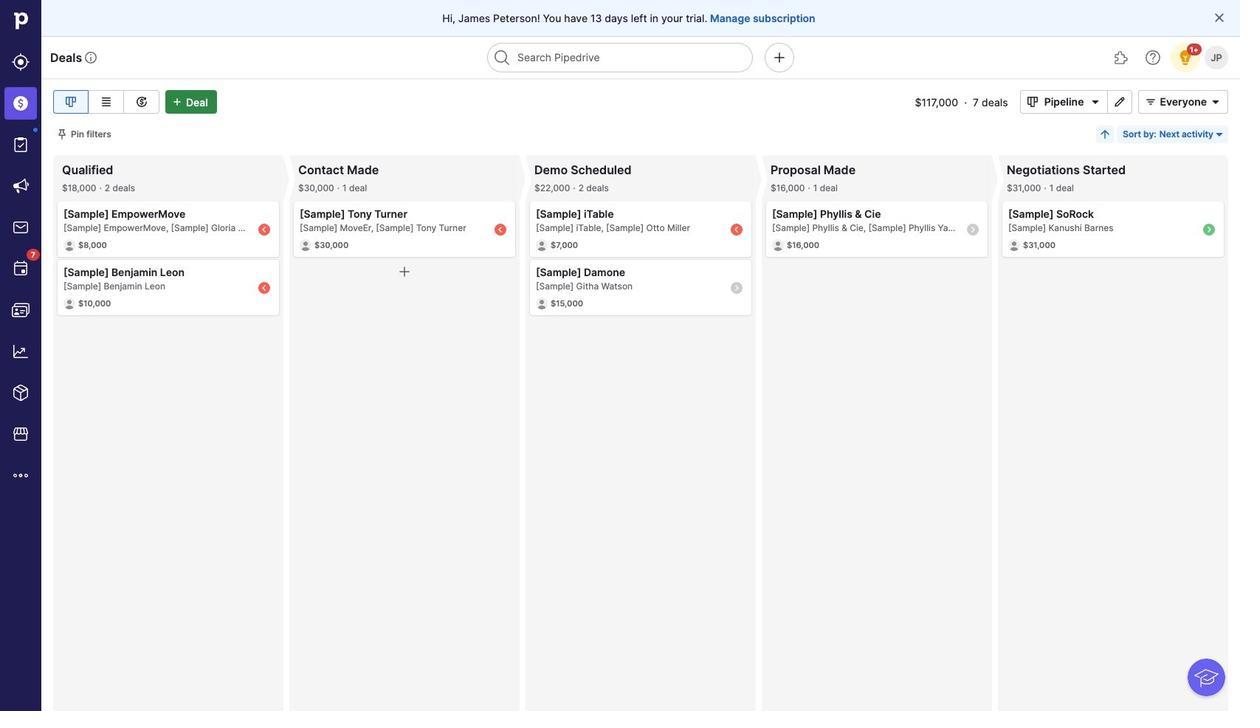 Task type: vqa. For each thing, say whether or not it's contained in the screenshot.
More 'image'
yes



Task type: locate. For each thing, give the bounding box(es) containing it.
home image
[[10, 10, 32, 32]]

more image
[[12, 467, 30, 484]]

0 horizontal spatial color primary image
[[56, 128, 68, 140]]

menu item
[[0, 83, 41, 124]]

campaigns image
[[12, 177, 30, 195]]

edit pipeline image
[[1112, 96, 1129, 108]]

color primary image
[[1214, 12, 1226, 24], [1024, 96, 1042, 108], [1143, 96, 1160, 108], [1207, 96, 1225, 108]]

contacts image
[[12, 301, 30, 319]]

1 horizontal spatial color primary image
[[1087, 96, 1105, 108]]

menu
[[0, 0, 41, 711]]

list image
[[97, 93, 115, 111]]

leads image
[[12, 53, 30, 71]]

color undefined image
[[12, 260, 30, 278]]

color primary image
[[1087, 96, 1105, 108], [56, 128, 68, 140], [1214, 128, 1226, 140]]

pipeline image
[[62, 93, 80, 111]]

deals image
[[12, 95, 30, 112]]

2 horizontal spatial color primary image
[[1214, 128, 1226, 140]]

info image
[[85, 52, 97, 64]]

change order image
[[1100, 128, 1112, 140]]



Task type: describe. For each thing, give the bounding box(es) containing it.
knowledge center bot, also known as kc bot is an onboarding assistant that allows you to see the list of onboarding items in one place for quick and easy reference. this improves your in-app experience. image
[[1188, 659, 1226, 696]]

marketplace image
[[12, 425, 30, 443]]

sales assistant image
[[1177, 49, 1195, 66]]

Search Pipedrive field
[[487, 43, 753, 72]]

color undefined image
[[12, 136, 30, 154]]

products image
[[12, 384, 30, 402]]

quick add image
[[771, 49, 789, 66]]

insights image
[[12, 343, 30, 360]]

sales inbox image
[[12, 219, 30, 236]]

forecast image
[[133, 93, 150, 111]]

color primary inverted image
[[168, 96, 186, 108]]

quick help image
[[1145, 49, 1162, 66]]



